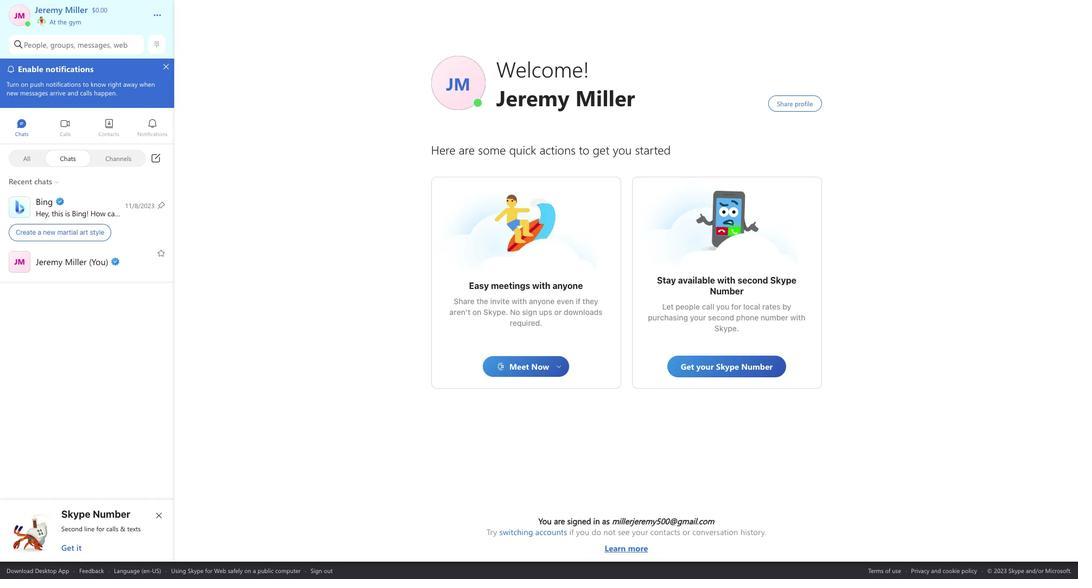 Task type: locate. For each thing, give the bounding box(es) containing it.
are
[[554, 516, 565, 527]]

privacy and cookie policy link
[[912, 567, 978, 575]]

1 vertical spatial the
[[477, 297, 488, 306]]

or right contacts
[[683, 527, 690, 538]]

you
[[141, 208, 153, 218], [717, 302, 730, 312], [576, 527, 590, 538]]

for inside skype number element
[[96, 525, 104, 534]]

web
[[214, 567, 226, 575]]

use
[[893, 567, 902, 575]]

number up calls
[[93, 509, 130, 521]]

1 horizontal spatial the
[[477, 297, 488, 306]]

skype. inside let people call you for local rates by purchasing your second phone number with skype.
[[715, 324, 739, 333]]

no
[[510, 308, 520, 317]]

create
[[16, 229, 36, 237]]

channels
[[105, 154, 132, 163]]

1 vertical spatial anyone
[[529, 297, 555, 306]]

if up "downloads"
[[576, 297, 581, 306]]

share
[[454, 297, 475, 306]]

people,
[[24, 39, 48, 50]]

0 horizontal spatial your
[[632, 527, 648, 538]]

0 horizontal spatial if
[[570, 527, 574, 538]]

see
[[618, 527, 630, 538]]

you right help
[[141, 208, 153, 218]]

for for using skype for web safely on a public computer
[[205, 567, 213, 575]]

with inside stay available with second skype number
[[718, 276, 736, 286]]

2 vertical spatial you
[[576, 527, 590, 538]]

1 vertical spatial skype.
[[715, 324, 739, 333]]

0 vertical spatial your
[[690, 313, 706, 322]]

0 vertical spatial or
[[555, 308, 562, 317]]

1 horizontal spatial skype
[[188, 567, 204, 575]]

the right the at
[[58, 17, 67, 26]]

1 vertical spatial a
[[253, 567, 256, 575]]

0 horizontal spatial a
[[38, 229, 41, 237]]

computer
[[275, 567, 301, 575]]

skype up second
[[61, 509, 91, 521]]

on right safely
[[244, 567, 251, 575]]

skype right using
[[188, 567, 204, 575]]

for
[[732, 302, 742, 312], [96, 525, 104, 534], [205, 567, 213, 575]]

can
[[108, 208, 119, 218]]

if
[[576, 297, 581, 306], [570, 527, 574, 538]]

2 horizontal spatial you
[[717, 302, 730, 312]]

second down call
[[708, 313, 735, 322]]

is
[[65, 208, 70, 218]]

0 horizontal spatial or
[[555, 308, 562, 317]]

cookie
[[943, 567, 960, 575]]

sign out
[[311, 567, 333, 575]]

anyone up even
[[553, 281, 583, 291]]

if inside try switching accounts if you do not see your contacts or conversation history. learn more
[[570, 527, 574, 538]]

skype up by
[[771, 276, 797, 286]]

out
[[324, 567, 333, 575]]

2 horizontal spatial skype
[[771, 276, 797, 286]]

not
[[604, 527, 616, 538]]

it
[[77, 543, 82, 554]]

number
[[710, 287, 744, 296], [93, 509, 130, 521]]

martial
[[57, 229, 78, 237]]

1 horizontal spatial for
[[205, 567, 213, 575]]

desktop
[[35, 567, 57, 575]]

or
[[555, 308, 562, 317], [683, 527, 690, 538]]

1 horizontal spatial if
[[576, 297, 581, 306]]

with inside let people call you for local rates by purchasing your second phone number with skype.
[[791, 313, 806, 322]]

0 vertical spatial skype.
[[484, 308, 508, 317]]

for inside let people call you for local rates by purchasing your second phone number with skype.
[[732, 302, 742, 312]]

0 vertical spatial for
[[732, 302, 742, 312]]

messages,
[[77, 39, 112, 50]]

number up call
[[710, 287, 744, 296]]

with up ups
[[532, 281, 551, 291]]

0 horizontal spatial skype.
[[484, 308, 508, 317]]

second inside stay available with second skype number
[[738, 276, 769, 286]]

with inside share the invite with anyone even if they aren't on skype. no sign ups or downloads required.
[[512, 297, 527, 306]]

on
[[473, 308, 482, 317], [244, 567, 251, 575]]

for left local
[[732, 302, 742, 312]]

1 vertical spatial you
[[717, 302, 730, 312]]

web
[[114, 39, 128, 50]]

learn
[[605, 543, 626, 554]]

line
[[84, 525, 95, 534]]

skype. down phone
[[715, 324, 739, 333]]

0 horizontal spatial number
[[93, 509, 130, 521]]

if right are
[[570, 527, 574, 538]]

history.
[[741, 527, 767, 538]]

tab list
[[0, 114, 174, 144]]

a
[[38, 229, 41, 237], [253, 567, 256, 575]]

app
[[58, 567, 69, 575]]

the down easy
[[477, 297, 488, 306]]

0 vertical spatial you
[[141, 208, 153, 218]]

0 horizontal spatial the
[[58, 17, 67, 26]]

2 vertical spatial for
[[205, 567, 213, 575]]

0 horizontal spatial you
[[141, 208, 153, 218]]

you right call
[[717, 302, 730, 312]]

new
[[43, 229, 55, 237]]

0 horizontal spatial skype
[[61, 509, 91, 521]]

policy
[[962, 567, 978, 575]]

1 horizontal spatial second
[[738, 276, 769, 286]]

you inside let people call you for local rates by purchasing your second phone number with skype.
[[717, 302, 730, 312]]

on down share
[[473, 308, 482, 317]]

1 horizontal spatial your
[[690, 313, 706, 322]]

stay
[[657, 276, 676, 286]]

available
[[678, 276, 715, 286]]

0 vertical spatial skype
[[771, 276, 797, 286]]

skype. down invite
[[484, 308, 508, 317]]

1 vertical spatial or
[[683, 527, 690, 538]]

0 horizontal spatial on
[[244, 567, 251, 575]]

if inside share the invite with anyone even if they aren't on skype. no sign ups or downloads required.
[[576, 297, 581, 306]]

your
[[690, 313, 706, 322], [632, 527, 648, 538]]

1 horizontal spatial on
[[473, 308, 482, 317]]

how
[[91, 208, 106, 218]]

for left web
[[205, 567, 213, 575]]

switching
[[500, 527, 533, 538]]

by
[[783, 302, 792, 312]]

with up no
[[512, 297, 527, 306]]

download desktop app link
[[7, 567, 69, 575]]

gym
[[69, 17, 81, 26]]

rates
[[763, 302, 781, 312]]

a left public
[[253, 567, 256, 575]]

1 vertical spatial if
[[570, 527, 574, 538]]

second
[[738, 276, 769, 286], [708, 313, 735, 322]]

anyone up ups
[[529, 297, 555, 306]]

sign
[[522, 308, 537, 317]]

the inside share the invite with anyone even if they aren't on skype. no sign ups or downloads required.
[[477, 297, 488, 306]]

1 horizontal spatial skype.
[[715, 324, 739, 333]]

for right line
[[96, 525, 104, 534]]

1 horizontal spatial number
[[710, 287, 744, 296]]

let
[[663, 302, 674, 312]]

0 vertical spatial if
[[576, 297, 581, 306]]

in
[[594, 516, 600, 527]]

whosthis
[[695, 188, 728, 200]]

the for gym
[[58, 17, 67, 26]]

they
[[583, 297, 599, 306]]

public
[[258, 567, 274, 575]]

conversation
[[693, 527, 739, 538]]

share the invite with anyone even if they aren't on skype. no sign ups or downloads required.
[[450, 297, 605, 328]]

1 vertical spatial skype
[[61, 509, 91, 521]]

your right see
[[632, 527, 648, 538]]

0 vertical spatial second
[[738, 276, 769, 286]]

using
[[171, 567, 186, 575]]

and
[[932, 567, 941, 575]]

1 vertical spatial your
[[632, 527, 648, 538]]

1 horizontal spatial or
[[683, 527, 690, 538]]

your down call
[[690, 313, 706, 322]]

with down by
[[791, 313, 806, 322]]

language (en-us)
[[114, 567, 161, 575]]

a left new
[[38, 229, 41, 237]]

second up local
[[738, 276, 769, 286]]

download desktop app
[[7, 567, 69, 575]]

0 horizontal spatial for
[[96, 525, 104, 534]]

try switching accounts if you do not see your contacts or conversation history. learn more
[[487, 527, 767, 554]]

invite
[[490, 297, 510, 306]]

get
[[61, 543, 74, 554]]

1 vertical spatial for
[[96, 525, 104, 534]]

chats
[[60, 154, 76, 163]]

0 horizontal spatial second
[[708, 313, 735, 322]]

the inside button
[[58, 17, 67, 26]]

do
[[592, 527, 602, 538]]

i
[[121, 208, 123, 218]]

skype.
[[484, 308, 508, 317], [715, 324, 739, 333]]

switching accounts link
[[500, 527, 567, 538]]

2 horizontal spatial for
[[732, 302, 742, 312]]

you left the do
[[576, 527, 590, 538]]

0 vertical spatial the
[[58, 17, 67, 26]]

or right ups
[[555, 308, 562, 317]]

with right available
[[718, 276, 736, 286]]

1 horizontal spatial you
[[576, 527, 590, 538]]

1 vertical spatial second
[[708, 313, 735, 322]]

2 vertical spatial skype
[[188, 567, 204, 575]]

0 vertical spatial number
[[710, 287, 744, 296]]

0 vertical spatial on
[[473, 308, 482, 317]]



Task type: describe. For each thing, give the bounding box(es) containing it.
bing
[[72, 208, 87, 218]]

0 vertical spatial anyone
[[553, 281, 583, 291]]

language (en-us) link
[[114, 567, 161, 575]]

local
[[744, 302, 761, 312]]

(en-
[[141, 567, 152, 575]]

you are signed in as
[[539, 516, 612, 527]]

easy
[[469, 281, 489, 291]]

create a new martial art style
[[16, 229, 104, 237]]

easy meetings with anyone
[[469, 281, 583, 291]]

language
[[114, 567, 140, 575]]

as
[[602, 516, 610, 527]]

terms
[[869, 567, 884, 575]]

downloads
[[564, 308, 603, 317]]

let people call you for local rates by purchasing your second phone number with skype.
[[648, 302, 808, 333]]

more
[[628, 543, 648, 554]]

download
[[7, 567, 33, 575]]

for for second line for calls & texts
[[96, 525, 104, 534]]

second line for calls & texts
[[61, 525, 141, 534]]

get it
[[61, 543, 82, 554]]

skype. inside share the invite with anyone even if they aren't on skype. no sign ups or downloads required.
[[484, 308, 508, 317]]

1 vertical spatial number
[[93, 509, 130, 521]]

the for invite
[[477, 297, 488, 306]]

all
[[23, 154, 31, 163]]

feedback
[[79, 567, 104, 575]]

your inside try switching accounts if you do not see your contacts or conversation history. learn more
[[632, 527, 648, 538]]

groups,
[[50, 39, 75, 50]]

ups
[[539, 308, 553, 317]]

art
[[80, 229, 88, 237]]

of
[[886, 567, 891, 575]]

style
[[90, 229, 104, 237]]

anyone inside share the invite with anyone even if they aren't on skype. no sign ups or downloads required.
[[529, 297, 555, 306]]

contacts
[[651, 527, 681, 538]]

mansurfer
[[494, 194, 533, 205]]

or inside share the invite with anyone even if they aren't on skype. no sign ups or downloads required.
[[555, 308, 562, 317]]

1 vertical spatial on
[[244, 567, 251, 575]]

or inside try switching accounts if you do not see your contacts or conversation history. learn more
[[683, 527, 690, 538]]

accounts
[[536, 527, 567, 538]]

1 horizontal spatial a
[[253, 567, 256, 575]]

us)
[[152, 567, 161, 575]]

aren't
[[450, 308, 471, 317]]

even
[[557, 297, 574, 306]]

people
[[676, 302, 700, 312]]

terms of use
[[869, 567, 902, 575]]

at the gym
[[48, 17, 81, 26]]

hey, this is bing ! how can i help you today?
[[36, 208, 178, 218]]

learn more link
[[487, 538, 767, 554]]

second
[[61, 525, 83, 534]]

stay available with second skype number
[[657, 276, 799, 296]]

meetings
[[491, 281, 530, 291]]

skype inside stay available with second skype number
[[771, 276, 797, 286]]

you inside try switching accounts if you do not see your contacts or conversation history. learn more
[[576, 527, 590, 538]]

safely
[[228, 567, 243, 575]]

second inside let people call you for local rates by purchasing your second phone number with skype.
[[708, 313, 735, 322]]

skype number element
[[9, 509, 166, 554]]

phone
[[737, 313, 759, 322]]

purchasing
[[648, 313, 688, 322]]

number inside stay available with second skype number
[[710, 287, 744, 296]]

skype number
[[61, 509, 130, 521]]

people, groups, messages, web
[[24, 39, 128, 50]]

sign
[[311, 567, 322, 575]]

required.
[[510, 319, 543, 328]]

texts
[[127, 525, 141, 534]]

at
[[50, 17, 56, 26]]

0 vertical spatial a
[[38, 229, 41, 237]]

signed
[[568, 516, 591, 527]]

feedback link
[[79, 567, 104, 575]]

hey,
[[36, 208, 50, 218]]

on inside share the invite with anyone even if they aren't on skype. no sign ups or downloads required.
[[473, 308, 482, 317]]

&
[[120, 525, 126, 534]]

number
[[761, 313, 789, 322]]

you
[[539, 516, 552, 527]]

your inside let people call you for local rates by purchasing your second phone number with skype.
[[690, 313, 706, 322]]

try
[[487, 527, 497, 538]]

today?
[[155, 208, 176, 218]]

privacy
[[912, 567, 930, 575]]

terms of use link
[[869, 567, 902, 575]]

calls
[[106, 525, 119, 534]]

this
[[52, 208, 63, 218]]

!
[[87, 208, 89, 218]]

call
[[702, 302, 715, 312]]

help
[[125, 208, 139, 218]]



Task type: vqa. For each thing, say whether or not it's contained in the screenshot.
trip
no



